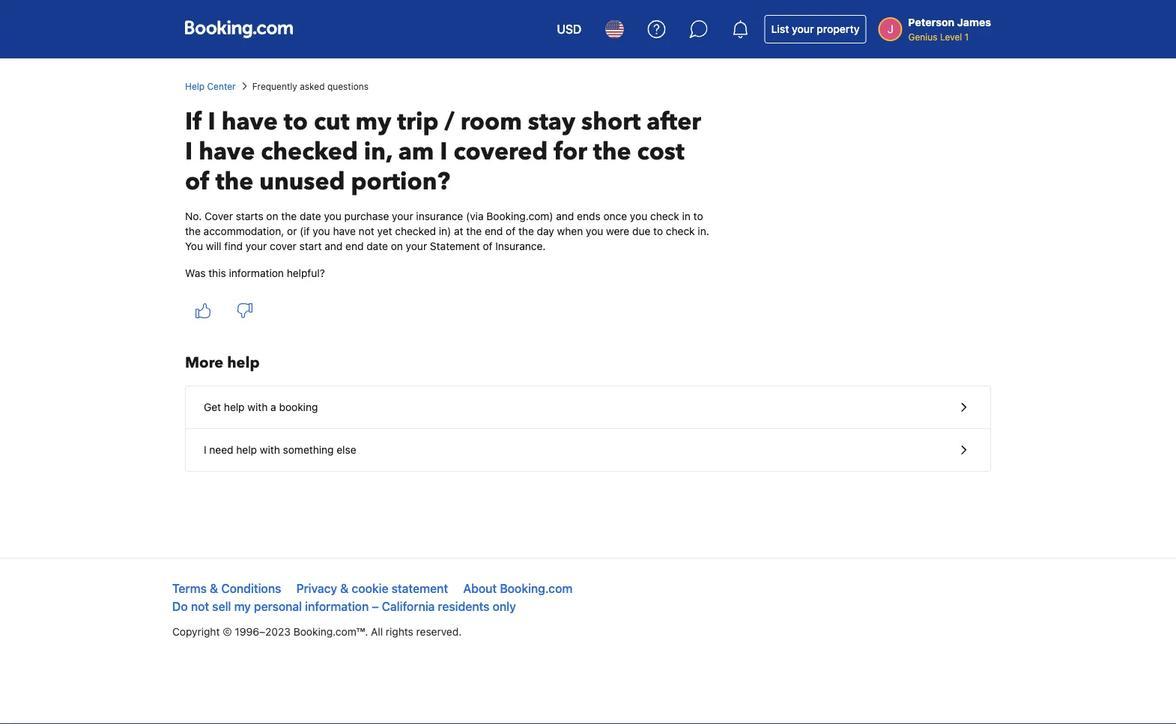 Task type: locate. For each thing, give the bounding box(es) containing it.
checked inside no. cover starts on the date you purchase your insurance (via booking.com) and ends once you check in to the accommodation, or (if you have not yet checked in) at the end of the day when you were due to check in. you will find your cover start and end date on your statement of insurance.
[[395, 225, 436, 237]]

the
[[593, 136, 631, 168], [215, 166, 253, 198], [281, 210, 297, 222], [185, 225, 201, 237], [466, 225, 482, 237], [518, 225, 534, 237]]

start
[[299, 240, 322, 252]]

0 vertical spatial date
[[300, 210, 321, 222]]

with left something
[[260, 444, 280, 456]]

0 horizontal spatial checked
[[261, 136, 358, 168]]

0 vertical spatial checked
[[261, 136, 358, 168]]

with left a
[[247, 401, 268, 413]]

1 horizontal spatial information
[[305, 600, 369, 614]]

0 vertical spatial with
[[247, 401, 268, 413]]

room
[[460, 106, 522, 138]]

have down purchase
[[333, 225, 356, 237]]

to right in
[[693, 210, 703, 222]]

1 vertical spatial check
[[666, 225, 695, 237]]

terms & conditions
[[172, 582, 281, 596]]

of inside if i have to cut my trip / room stay short after i have checked in, am i covered for the cost of the unused portion?
[[185, 166, 209, 198]]

about booking.com do not sell my personal information – california residents only
[[172, 582, 573, 614]]

1 horizontal spatial to
[[653, 225, 663, 237]]

my for personal
[[234, 600, 251, 614]]

cut
[[314, 106, 350, 138]]

1 horizontal spatial and
[[556, 210, 574, 222]]

information inside about booking.com do not sell my personal information – california residents only
[[305, 600, 369, 614]]

i
[[208, 106, 216, 138], [185, 136, 193, 168], [440, 136, 448, 168], [204, 444, 206, 456]]

for
[[554, 136, 587, 168]]

to right due
[[653, 225, 663, 237]]

information up 'booking.com™.'
[[305, 600, 369, 614]]

1 horizontal spatial date
[[366, 240, 388, 252]]

1 vertical spatial checked
[[395, 225, 436, 237]]

1 horizontal spatial my
[[356, 106, 391, 138]]

was this information helpful?
[[185, 267, 325, 279]]

checked inside if i have to cut my trip / room stay short after i have checked in, am i covered for the cost of the unused portion?
[[261, 136, 358, 168]]

covered
[[454, 136, 548, 168]]

of down booking.com)
[[506, 225, 516, 237]]

center
[[207, 81, 236, 91]]

1 horizontal spatial end
[[485, 225, 503, 237]]

1 & from the left
[[210, 582, 218, 596]]

sell
[[212, 600, 231, 614]]

ends
[[577, 210, 601, 222]]

1996–2023
[[235, 626, 291, 638]]

usd button
[[548, 11, 591, 47]]

your right list
[[792, 23, 814, 35]]

0 horizontal spatial to
[[284, 106, 308, 138]]

0 horizontal spatial not
[[191, 600, 209, 614]]

your
[[792, 23, 814, 35], [392, 210, 413, 222], [246, 240, 267, 252], [406, 240, 427, 252]]

end down purchase
[[345, 240, 364, 252]]

1 horizontal spatial of
[[483, 240, 493, 252]]

my right cut
[[356, 106, 391, 138]]

my inside if i have to cut my trip / room stay short after i have checked in, am i covered for the cost of the unused portion?
[[356, 106, 391, 138]]

©
[[223, 626, 232, 638]]

my down conditions
[[234, 600, 251, 614]]

of down (via
[[483, 240, 493, 252]]

reserved.
[[416, 626, 462, 638]]

cost
[[637, 136, 685, 168]]

0 vertical spatial information
[[229, 267, 284, 279]]

help right need
[[236, 444, 257, 456]]

1 horizontal spatial on
[[391, 240, 403, 252]]

2 vertical spatial of
[[483, 240, 493, 252]]

the up insurance.
[[518, 225, 534, 237]]

list your property
[[771, 23, 860, 35]]

if i have to cut my trip / room stay short after i have checked in, am i covered for the cost of the unused portion?
[[185, 106, 701, 198]]

get help with a booking button
[[186, 387, 990, 429]]

cookie
[[352, 582, 388, 596]]

my inside about booking.com do not sell my personal information – california residents only
[[234, 600, 251, 614]]

something
[[283, 444, 334, 456]]

more
[[185, 353, 223, 373]]

and
[[556, 210, 574, 222], [325, 240, 343, 252]]

on right starts
[[266, 210, 278, 222]]

0 vertical spatial of
[[185, 166, 209, 198]]

my
[[356, 106, 391, 138], [234, 600, 251, 614]]

i left need
[[204, 444, 206, 456]]

information
[[229, 267, 284, 279], [305, 600, 369, 614]]

insurance.
[[495, 240, 546, 252]]

help for more
[[227, 353, 260, 373]]

help right more
[[227, 353, 260, 373]]

0 vertical spatial check
[[650, 210, 679, 222]]

check left in
[[650, 210, 679, 222]]

0 horizontal spatial and
[[325, 240, 343, 252]]

checked
[[261, 136, 358, 168], [395, 225, 436, 237]]

help
[[227, 353, 260, 373], [224, 401, 245, 413], [236, 444, 257, 456]]

end down booking.com)
[[485, 225, 503, 237]]

have down frequently
[[222, 106, 278, 138]]

0 horizontal spatial information
[[229, 267, 284, 279]]

date up the (if
[[300, 210, 321, 222]]

list your property link
[[764, 15, 866, 43]]

am
[[398, 136, 434, 168]]

frequently asked questions
[[252, 81, 369, 91]]

0 vertical spatial not
[[359, 225, 374, 237]]

information down find
[[229, 267, 284, 279]]

portion?
[[351, 166, 450, 198]]

of up no.
[[185, 166, 209, 198]]

about
[[463, 582, 497, 596]]

cover
[[270, 240, 297, 252]]

not down purchase
[[359, 225, 374, 237]]

1 horizontal spatial &
[[340, 582, 349, 596]]

in
[[682, 210, 691, 222]]

1 vertical spatial of
[[506, 225, 516, 237]]

0 vertical spatial my
[[356, 106, 391, 138]]

a
[[271, 401, 276, 413]]

checked down frequently asked questions
[[261, 136, 358, 168]]

all
[[371, 626, 383, 638]]

and up "when"
[[556, 210, 574, 222]]

& for privacy
[[340, 582, 349, 596]]

help right get at the bottom of the page
[[224, 401, 245, 413]]

peterson james genius level 1
[[908, 16, 991, 42]]

booking.com
[[500, 582, 573, 596]]

your down the insurance
[[406, 240, 427, 252]]

or
[[287, 225, 297, 237]]

starts
[[236, 210, 263, 222]]

level
[[940, 31, 962, 42]]

0 horizontal spatial of
[[185, 166, 209, 198]]

asked
[[300, 81, 325, 91]]

you
[[324, 210, 341, 222], [630, 210, 647, 222], [313, 225, 330, 237], [586, 225, 603, 237]]

0 horizontal spatial &
[[210, 582, 218, 596]]

not right do
[[191, 600, 209, 614]]

to left cut
[[284, 106, 308, 138]]

only
[[493, 600, 516, 614]]

accommodation,
[[203, 225, 284, 237]]

1 horizontal spatial checked
[[395, 225, 436, 237]]

were
[[606, 225, 629, 237]]

0 horizontal spatial my
[[234, 600, 251, 614]]

terms & conditions link
[[172, 582, 281, 596]]

1 horizontal spatial not
[[359, 225, 374, 237]]

of
[[185, 166, 209, 198], [506, 225, 516, 237], [483, 240, 493, 252]]

copyright © 1996–2023 booking.com™. all rights reserved.
[[172, 626, 462, 638]]

1 vertical spatial help
[[224, 401, 245, 413]]

booking
[[279, 401, 318, 413]]

helpful?
[[287, 267, 325, 279]]

1 vertical spatial my
[[234, 600, 251, 614]]

have inside no. cover starts on the date you purchase your insurance (via booking.com) and ends once you check in to the accommodation, or (if you have not yet checked in) at the end of the day when you were due to check in. you will find your cover start and end date on your statement of insurance.
[[333, 225, 356, 237]]

help for get
[[224, 401, 245, 413]]

& up sell
[[210, 582, 218, 596]]

copyright
[[172, 626, 220, 638]]

residents
[[438, 600, 490, 614]]

1 vertical spatial information
[[305, 600, 369, 614]]

2 & from the left
[[340, 582, 349, 596]]

& up do not sell my personal information – california residents only link
[[340, 582, 349, 596]]

0 vertical spatial to
[[284, 106, 308, 138]]

1 vertical spatial not
[[191, 600, 209, 614]]

the up or
[[281, 210, 297, 222]]

you left purchase
[[324, 210, 341, 222]]

need
[[209, 444, 233, 456]]

and right start
[[325, 240, 343, 252]]

0 vertical spatial end
[[485, 225, 503, 237]]

if
[[185, 106, 202, 138]]

0 horizontal spatial end
[[345, 240, 364, 252]]

(via
[[466, 210, 484, 222]]

&
[[210, 582, 218, 596], [340, 582, 349, 596]]

no.
[[185, 210, 202, 222]]

1 vertical spatial to
[[693, 210, 703, 222]]

conditions
[[221, 582, 281, 596]]

do not sell my personal information – california residents only link
[[172, 600, 516, 614]]

statement
[[391, 582, 448, 596]]

0 vertical spatial help
[[227, 353, 260, 373]]

0 horizontal spatial on
[[266, 210, 278, 222]]

on down yet
[[391, 240, 403, 252]]

james
[[957, 16, 991, 28]]

date down yet
[[366, 240, 388, 252]]

2 horizontal spatial to
[[693, 210, 703, 222]]

after
[[647, 106, 701, 138]]

1 vertical spatial and
[[325, 240, 343, 252]]

you right the (if
[[313, 225, 330, 237]]

cover
[[205, 210, 233, 222]]

checked down the insurance
[[395, 225, 436, 237]]

day
[[537, 225, 554, 237]]

the down no.
[[185, 225, 201, 237]]

check down in
[[666, 225, 695, 237]]

you up due
[[630, 210, 647, 222]]

more help
[[185, 353, 260, 373]]

not inside about booking.com do not sell my personal information – california residents only
[[191, 600, 209, 614]]



Task type: describe. For each thing, give the bounding box(es) containing it.
about booking.com link
[[463, 582, 573, 596]]

i need help with something else
[[204, 444, 356, 456]]

personal
[[254, 600, 302, 614]]

2 vertical spatial to
[[653, 225, 663, 237]]

list
[[771, 23, 789, 35]]

california
[[382, 600, 435, 614]]

terms
[[172, 582, 207, 596]]

you
[[185, 240, 203, 252]]

/
[[445, 106, 454, 138]]

no. cover starts on the date you purchase your insurance (via booking.com) and ends once you check in to the accommodation, or (if you have not yet checked in) at the end of the day when you were due to check in. you will find your cover start and end date on your statement of insurance.
[[185, 210, 709, 252]]

0 horizontal spatial date
[[300, 210, 321, 222]]

booking.com online hotel reservations image
[[185, 20, 293, 38]]

questions
[[327, 81, 369, 91]]

in,
[[364, 136, 392, 168]]

at
[[454, 225, 463, 237]]

purchase
[[344, 210, 389, 222]]

2 vertical spatial help
[[236, 444, 257, 456]]

was
[[185, 267, 206, 279]]

yet
[[377, 225, 392, 237]]

when
[[557, 225, 583, 237]]

will
[[206, 240, 221, 252]]

i up no.
[[185, 136, 193, 168]]

help
[[185, 81, 205, 91]]

property
[[817, 23, 860, 35]]

frequently
[[252, 81, 297, 91]]

–
[[372, 600, 379, 614]]

find
[[224, 240, 243, 252]]

get help with a booking
[[204, 401, 318, 413]]

1 vertical spatial with
[[260, 444, 280, 456]]

2 horizontal spatial of
[[506, 225, 516, 237]]

get
[[204, 401, 221, 413]]

peterson
[[908, 16, 955, 28]]

1
[[965, 31, 969, 42]]

booking.com™.
[[293, 626, 368, 638]]

stay
[[528, 106, 575, 138]]

i need help with something else button
[[186, 429, 990, 471]]

not inside no. cover starts on the date you purchase your insurance (via booking.com) and ends once you check in to the accommodation, or (if you have not yet checked in) at the end of the day when you were due to check in. you will find your cover start and end date on your statement of insurance.
[[359, 225, 374, 237]]

privacy & cookie statement link
[[296, 582, 448, 596]]

1 vertical spatial date
[[366, 240, 388, 252]]

do
[[172, 600, 188, 614]]

privacy & cookie statement
[[296, 582, 448, 596]]

in)
[[439, 225, 451, 237]]

booking.com)
[[486, 210, 553, 222]]

due
[[632, 225, 650, 237]]

usd
[[557, 22, 582, 36]]

your down accommodation,
[[246, 240, 267, 252]]

the down (via
[[466, 225, 482, 237]]

else
[[337, 444, 356, 456]]

0 vertical spatial and
[[556, 210, 574, 222]]

my for trip
[[356, 106, 391, 138]]

i inside button
[[204, 444, 206, 456]]

this
[[208, 267, 226, 279]]

the right for
[[593, 136, 631, 168]]

statement
[[430, 240, 480, 252]]

in.
[[698, 225, 709, 237]]

to inside if i have to cut my trip / room stay short after i have checked in, am i covered for the cost of the unused portion?
[[284, 106, 308, 138]]

i right am
[[440, 136, 448, 168]]

have up cover on the left top
[[199, 136, 255, 168]]

i right if
[[208, 106, 216, 138]]

0 vertical spatial on
[[266, 210, 278, 222]]

insurance
[[416, 210, 463, 222]]

rights
[[386, 626, 413, 638]]

you down ends
[[586, 225, 603, 237]]

genius
[[908, 31, 937, 42]]

& for terms
[[210, 582, 218, 596]]

help center
[[185, 81, 236, 91]]

unused
[[259, 166, 345, 198]]

trip
[[397, 106, 439, 138]]

privacy
[[296, 582, 337, 596]]

1 vertical spatial end
[[345, 240, 364, 252]]

once
[[603, 210, 627, 222]]

your up yet
[[392, 210, 413, 222]]

the up starts
[[215, 166, 253, 198]]

1 vertical spatial on
[[391, 240, 403, 252]]

short
[[581, 106, 641, 138]]

(if
[[300, 225, 310, 237]]



Task type: vqa. For each thing, say whether or not it's contained in the screenshot.
sell
yes



